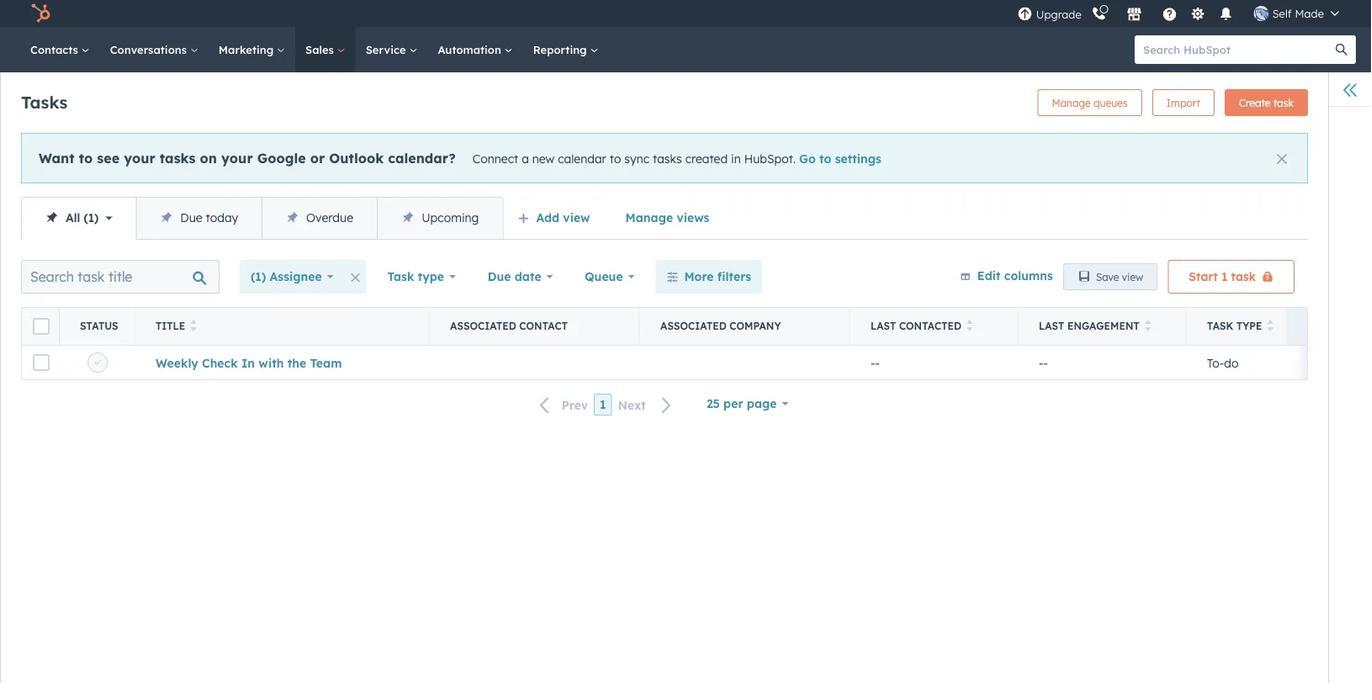 Task type: locate. For each thing, give the bounding box(es) containing it.
status
[[80, 320, 118, 332]]

your right on
[[221, 149, 253, 166]]

outlook
[[329, 149, 384, 166]]

made
[[1295, 6, 1324, 20]]

due left today
[[180, 210, 202, 225]]

1 horizontal spatial press to sort. image
[[1267, 320, 1274, 331]]

0 horizontal spatial 1
[[88, 210, 94, 225]]

task type down upcoming link
[[387, 269, 444, 284]]

edit columns
[[977, 268, 1053, 283]]

25 per page button
[[696, 387, 799, 421]]

2 press to sort. element from the left
[[967, 320, 973, 333]]

navigation
[[21, 197, 503, 240]]

associated down more
[[660, 320, 727, 332]]

contact
[[519, 320, 568, 332]]

last left engagement
[[1039, 320, 1064, 332]]

1 inside button
[[1221, 269, 1228, 284]]

sync
[[624, 151, 649, 166]]

1 horizontal spatial manage
[[1052, 96, 1091, 109]]

1 horizontal spatial due
[[488, 269, 511, 284]]

service
[[366, 42, 409, 56]]

Search HubSpot search field
[[1135, 35, 1341, 64]]

task inside banner
[[1273, 96, 1294, 109]]

reporting
[[533, 42, 590, 56]]

to left see at the left top
[[79, 149, 93, 166]]

1 horizontal spatial type
[[1236, 320, 1262, 332]]

4 press to sort. element from the left
[[1267, 320, 1274, 333]]

2 press to sort. image from the left
[[1267, 320, 1274, 331]]

1 associated from the left
[[450, 320, 516, 332]]

view
[[563, 210, 590, 225], [1122, 270, 1143, 283]]

last
[[871, 320, 896, 332], [1039, 320, 1064, 332]]

save view button
[[1063, 263, 1158, 290]]

1 vertical spatial view
[[1122, 270, 1143, 283]]

press to sort. image down start 1 task button
[[1267, 320, 1274, 331]]

1 vertical spatial 1
[[1221, 269, 1228, 284]]

-- down last engagement
[[1039, 355, 1048, 370]]

1 horizontal spatial task
[[1207, 320, 1233, 332]]

all
[[66, 210, 80, 225]]

help button
[[1156, 0, 1184, 27]]

connect
[[472, 151, 518, 166]]

to right go
[[819, 151, 831, 166]]

tasks left on
[[160, 149, 196, 166]]

view right 'save'
[[1122, 270, 1143, 283]]

tasks right the sync
[[653, 151, 682, 166]]

on
[[200, 149, 217, 166]]

marketplaces image
[[1127, 8, 1142, 23]]

type down upcoming link
[[418, 269, 444, 284]]

start 1 task button
[[1168, 260, 1295, 294]]

upcoming
[[422, 210, 479, 225]]

manage left queues
[[1052, 96, 1091, 109]]

0 horizontal spatial tasks
[[160, 149, 196, 166]]

0 vertical spatial type
[[418, 269, 444, 284]]

3 press to sort. element from the left
[[1145, 320, 1151, 333]]

create
[[1239, 96, 1271, 109]]

in
[[731, 151, 741, 166]]

your right see at the left top
[[124, 149, 155, 166]]

manage
[[1052, 96, 1091, 109], [625, 210, 673, 225]]

manage for manage queues
[[1052, 96, 1091, 109]]

menu containing self made
[[1016, 0, 1351, 27]]

0 horizontal spatial your
[[124, 149, 155, 166]]

task down upcoming link
[[387, 269, 414, 284]]

associated inside column header
[[660, 320, 727, 332]]

start
[[1189, 269, 1218, 284]]

task inside popup button
[[387, 269, 414, 284]]

associated inside column header
[[450, 320, 516, 332]]

queue button
[[574, 260, 645, 294]]

0 vertical spatial task type
[[387, 269, 444, 284]]

per
[[723, 396, 743, 411]]

menu
[[1016, 0, 1351, 27]]

view right add
[[563, 210, 590, 225]]

2 associated from the left
[[660, 320, 727, 332]]

-
[[871, 355, 875, 370], [875, 355, 880, 370], [1039, 355, 1043, 370], [1043, 355, 1048, 370]]

press to sort. image for title
[[190, 320, 197, 331]]

0 horizontal spatial press to sort. image
[[190, 320, 197, 331]]

1 inside button
[[600, 397, 606, 412]]

1 horizontal spatial press to sort. image
[[1145, 320, 1151, 331]]

assignee
[[270, 269, 322, 284]]

created
[[685, 151, 728, 166]]

2 horizontal spatial 1
[[1221, 269, 1228, 284]]

task type up do on the bottom right of the page
[[1207, 320, 1262, 332]]

notifications button
[[1212, 0, 1240, 27]]

associated company column header
[[640, 308, 850, 345]]

task right create
[[1273, 96, 1294, 109]]

0 horizontal spatial task type
[[387, 269, 444, 284]]

1 vertical spatial task
[[1207, 320, 1233, 332]]

1 vertical spatial type
[[1236, 320, 1262, 332]]

1 right prev
[[600, 397, 606, 412]]

associated company
[[660, 320, 781, 332]]

0 horizontal spatial due
[[180, 210, 202, 225]]

create task
[[1239, 96, 1294, 109]]

0 vertical spatial manage
[[1052, 96, 1091, 109]]

conversations
[[110, 42, 190, 56]]

task
[[387, 269, 414, 284], [1207, 320, 1233, 332]]

press to sort. image right the contacted
[[967, 320, 973, 331]]

due
[[180, 210, 202, 225], [488, 269, 511, 284]]

1 last from the left
[[871, 320, 896, 332]]

manage left views
[[625, 210, 673, 225]]

tasks banner
[[21, 84, 1308, 116]]

press to sort. element for last engagement
[[1145, 320, 1151, 333]]

manage views link
[[614, 201, 720, 235]]

1 vertical spatial manage
[[625, 210, 673, 225]]

1 horizontal spatial last
[[1039, 320, 1064, 332]]

0 vertical spatial 1
[[88, 210, 94, 225]]

weekly check in with the team button
[[156, 355, 342, 370]]

due for due date
[[488, 269, 511, 284]]

2 - from the left
[[875, 355, 880, 370]]

calling icon button
[[1085, 2, 1113, 25]]

to-
[[1207, 355, 1224, 370]]

save
[[1096, 270, 1119, 283]]

1 right start
[[1221, 269, 1228, 284]]

task
[[1273, 96, 1294, 109], [1231, 269, 1256, 284]]

company
[[730, 320, 781, 332]]

due inside 'popup button'
[[488, 269, 511, 284]]

calendar
[[558, 151, 606, 166]]

last for last contacted
[[871, 320, 896, 332]]

press to sort. element right engagement
[[1145, 320, 1151, 333]]

press to sort. image for task type
[[1267, 320, 1274, 331]]

manage queues
[[1052, 96, 1128, 109]]

type inside popup button
[[418, 269, 444, 284]]

more
[[684, 269, 714, 284]]

2 press to sort. image from the left
[[1145, 320, 1151, 331]]

last left the contacted
[[871, 320, 896, 332]]

conversations link
[[100, 27, 208, 72]]

start 1 task
[[1189, 269, 1256, 284]]

press to sort. image right title
[[190, 320, 197, 331]]

Search task title search field
[[21, 260, 220, 294]]

2 horizontal spatial to
[[819, 151, 831, 166]]

0 horizontal spatial task
[[1231, 269, 1256, 284]]

navigation containing all
[[21, 197, 503, 240]]

manage inside manage views 'link'
[[625, 210, 673, 225]]

to left the sync
[[610, 151, 621, 166]]

0 horizontal spatial associated
[[450, 320, 516, 332]]

task right start
[[1231, 269, 1256, 284]]

1 vertical spatial task
[[1231, 269, 1256, 284]]

automation
[[438, 42, 504, 56]]

0 horizontal spatial last
[[871, 320, 896, 332]]

to-do
[[1207, 355, 1239, 370]]

press to sort. image
[[190, 320, 197, 331], [1145, 320, 1151, 331]]

type up do on the bottom right of the page
[[1236, 320, 1262, 332]]

your
[[124, 149, 155, 166], [221, 149, 253, 166]]

1 press to sort. image from the left
[[190, 320, 197, 331]]

tasks
[[21, 91, 68, 112]]

add
[[536, 210, 559, 225]]

press to sort. element right the contacted
[[967, 320, 973, 333]]

a
[[522, 151, 529, 166]]

self made button
[[1244, 0, 1349, 27]]

1 button
[[594, 394, 612, 416]]

view inside button
[[1122, 270, 1143, 283]]

team
[[310, 355, 342, 370]]

1 press to sort. image from the left
[[967, 320, 973, 331]]

0 vertical spatial view
[[563, 210, 590, 225]]

hubspot link
[[20, 3, 63, 24]]

1 right all on the top of the page
[[88, 210, 94, 225]]

manage for manage views
[[625, 210, 673, 225]]

1 horizontal spatial task type
[[1207, 320, 1262, 332]]

contacted
[[899, 320, 961, 332]]

1 horizontal spatial task
[[1273, 96, 1294, 109]]

1 press to sort. element from the left
[[190, 320, 197, 333]]

view for add view
[[563, 210, 590, 225]]

associated down the due date
[[450, 320, 516, 332]]

0 vertical spatial task
[[1273, 96, 1294, 109]]

due for due today
[[180, 210, 202, 225]]

1 horizontal spatial to
[[610, 151, 621, 166]]

last contacted
[[871, 320, 961, 332]]

close image
[[1277, 154, 1287, 164]]

due inside navigation
[[180, 210, 202, 225]]

manage queues link
[[1037, 89, 1142, 116]]

1 vertical spatial due
[[488, 269, 511, 284]]

settings
[[835, 151, 881, 166]]

1
[[88, 210, 94, 225], [1221, 269, 1228, 284], [600, 397, 606, 412]]

the
[[287, 355, 306, 370]]

press to sort. element down start 1 task button
[[1267, 320, 1274, 333]]

press to sort. image right engagement
[[1145, 320, 1151, 331]]

status column header
[[60, 308, 135, 345]]

more filters link
[[656, 260, 762, 294]]

settings link
[[1187, 5, 1208, 22]]

associated contact
[[450, 320, 568, 332]]

0 horizontal spatial press to sort. image
[[967, 320, 973, 331]]

press to sort. element right title
[[190, 320, 197, 333]]

queues
[[1094, 96, 1128, 109]]

notifications image
[[1219, 8, 1234, 23]]

2 last from the left
[[1039, 320, 1064, 332]]

press to sort. image for last engagement
[[1145, 320, 1151, 331]]

0 horizontal spatial type
[[418, 269, 444, 284]]

1 horizontal spatial 1
[[600, 397, 606, 412]]

0 horizontal spatial --
[[871, 355, 880, 370]]

manage inside manage queues link
[[1052, 96, 1091, 109]]

help image
[[1162, 8, 1177, 23]]

due left date
[[488, 269, 511, 284]]

0 vertical spatial task
[[387, 269, 414, 284]]

0 horizontal spatial manage
[[625, 210, 673, 225]]

associated
[[450, 320, 516, 332], [660, 320, 727, 332]]

1 -- from the left
[[871, 355, 880, 370]]

press to sort. element for task type
[[1267, 320, 1274, 333]]

1 horizontal spatial associated
[[660, 320, 727, 332]]

--
[[871, 355, 880, 370], [1039, 355, 1048, 370]]

filters
[[717, 269, 751, 284]]

due date
[[488, 269, 541, 284]]

type
[[418, 269, 444, 284], [1236, 320, 1262, 332]]

0 vertical spatial due
[[180, 210, 202, 225]]

tasks
[[160, 149, 196, 166], [653, 151, 682, 166]]

1 horizontal spatial your
[[221, 149, 253, 166]]

1 vertical spatial task type
[[1207, 320, 1262, 332]]

press to sort. element
[[190, 320, 197, 333], [967, 320, 973, 333], [1145, 320, 1151, 333], [1267, 320, 1274, 333]]

engagement
[[1067, 320, 1140, 332]]

to
[[79, 149, 93, 166], [610, 151, 621, 166], [819, 151, 831, 166]]

press to sort. image
[[967, 320, 973, 331], [1267, 320, 1274, 331]]

view inside popup button
[[563, 210, 590, 225]]

0 horizontal spatial task
[[387, 269, 414, 284]]

prev button
[[530, 394, 594, 416]]

task status: not completed image
[[94, 360, 101, 366]]

2 vertical spatial 1
[[600, 397, 606, 412]]

due today
[[180, 210, 238, 225]]

1 horizontal spatial --
[[1039, 355, 1048, 370]]

1 horizontal spatial view
[[1122, 270, 1143, 283]]

next
[[618, 397, 646, 412]]

task up to-do
[[1207, 320, 1233, 332]]

-- down last contacted at the top right of page
[[871, 355, 880, 370]]

column header
[[22, 308, 60, 345]]

want to see your tasks on your google or outlook calendar? alert
[[21, 133, 1308, 183]]

calendar?
[[388, 149, 456, 166]]

0 horizontal spatial view
[[563, 210, 590, 225]]



Task type: describe. For each thing, give the bounding box(es) containing it.
overdue link
[[262, 198, 377, 239]]

go to settings link
[[799, 151, 881, 166]]

0 horizontal spatial to
[[79, 149, 93, 166]]

(1) assignee button
[[240, 260, 344, 294]]

due date button
[[477, 260, 564, 294]]

do
[[1224, 355, 1239, 370]]

sales
[[305, 42, 337, 56]]

save view
[[1096, 270, 1143, 283]]

(1)
[[251, 269, 266, 284]]

views
[[677, 210, 709, 225]]

associated contact column header
[[430, 308, 640, 345]]

upgrade image
[[1018, 7, 1033, 22]]

1 - from the left
[[871, 355, 875, 370]]

task inside button
[[1231, 269, 1256, 284]]

import
[[1166, 96, 1200, 109]]

check
[[202, 355, 238, 370]]

self made
[[1272, 6, 1324, 20]]

overdue
[[306, 210, 353, 225]]

associated for associated contact
[[450, 320, 516, 332]]

last engagement
[[1039, 320, 1140, 332]]

2 your from the left
[[221, 149, 253, 166]]

today
[[206, 210, 238, 225]]

(
[[84, 210, 88, 225]]

automation link
[[428, 27, 523, 72]]

next button
[[612, 394, 682, 416]]

due today link
[[136, 198, 262, 239]]

edit
[[977, 268, 1001, 283]]

1 horizontal spatial tasks
[[653, 151, 682, 166]]

new
[[532, 151, 555, 166]]

see
[[97, 149, 119, 166]]

task type button
[[376, 260, 467, 294]]

search image
[[1336, 44, 1348, 56]]

25
[[706, 396, 720, 411]]

add view
[[536, 210, 590, 225]]

upgrade
[[1036, 8, 1081, 21]]

reporting link
[[523, 27, 609, 72]]

service link
[[356, 27, 428, 72]]

import link
[[1152, 89, 1215, 116]]

google
[[257, 149, 306, 166]]

add view button
[[507, 201, 604, 235]]

2 -- from the left
[[1039, 355, 1048, 370]]

with
[[259, 355, 284, 370]]

hubspot.
[[744, 151, 796, 166]]

search button
[[1327, 35, 1356, 64]]

25 per page
[[706, 396, 777, 411]]

connect a new calendar to sync tasks created in hubspot. go to settings
[[472, 151, 881, 166]]

press to sort. element for last contacted
[[967, 320, 973, 333]]

ruby anderson image
[[1254, 6, 1269, 21]]

marketplaces button
[[1117, 0, 1152, 27]]

date
[[515, 269, 541, 284]]

hubspot image
[[30, 3, 50, 24]]

more filters
[[684, 269, 751, 284]]

all ( 1 )
[[66, 210, 99, 225]]

press to sort. image for last contacted
[[967, 320, 973, 331]]

contacts
[[30, 42, 81, 56]]

want to see your tasks on your google or outlook calendar?
[[39, 149, 456, 166]]

in
[[241, 355, 255, 370]]

go
[[799, 151, 816, 166]]

press to sort. element for title
[[190, 320, 197, 333]]

last for last engagement
[[1039, 320, 1064, 332]]

associated for associated company
[[660, 320, 727, 332]]

marketing link
[[208, 27, 295, 72]]

view for save view
[[1122, 270, 1143, 283]]

upcoming link
[[377, 198, 503, 239]]

edit columns button
[[960, 266, 1053, 287]]

calling icon image
[[1092, 7, 1107, 22]]

weekly
[[156, 355, 198, 370]]

4 - from the left
[[1043, 355, 1048, 370]]

(1) assignee
[[251, 269, 322, 284]]

1 your from the left
[[124, 149, 155, 166]]

pagination navigation
[[530, 394, 682, 416]]

queue
[[585, 269, 623, 284]]

3 - from the left
[[1039, 355, 1043, 370]]

task type inside task type popup button
[[387, 269, 444, 284]]

settings image
[[1190, 7, 1206, 22]]

manage views
[[625, 210, 709, 225]]

contacts link
[[20, 27, 100, 72]]

prev
[[562, 397, 588, 412]]

page
[[747, 396, 777, 411]]

marketing
[[219, 42, 277, 56]]

or
[[310, 149, 325, 166]]

want
[[39, 149, 74, 166]]

title
[[156, 320, 185, 332]]



Task type: vqa. For each thing, say whether or not it's contained in the screenshot.
type
yes



